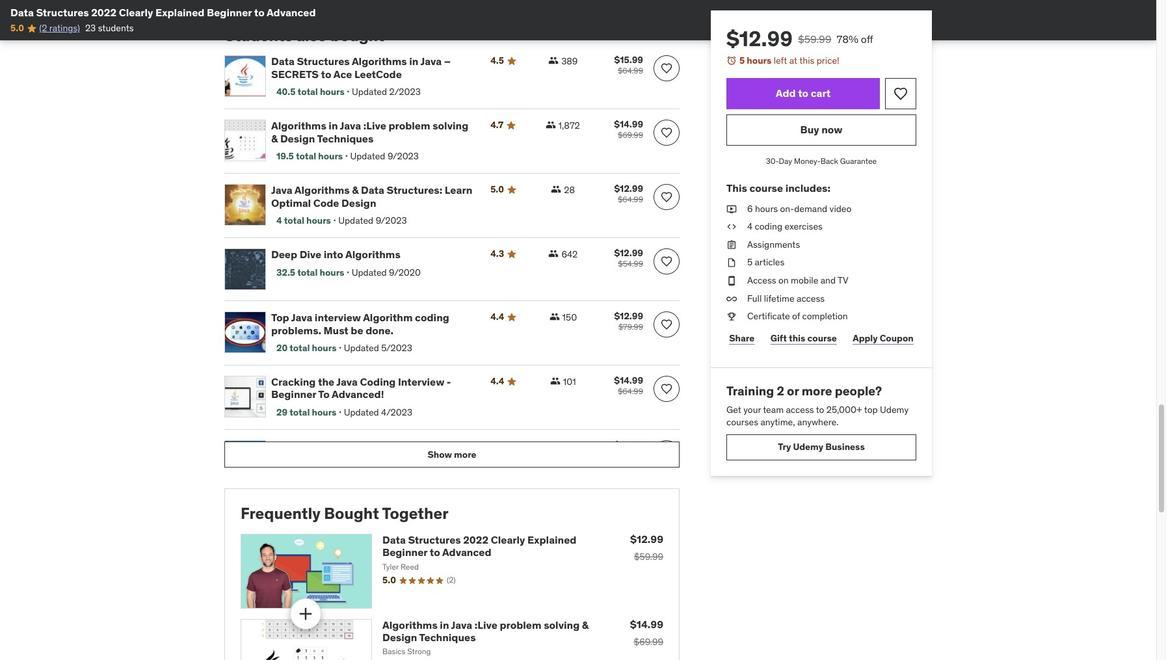 Task type: vqa. For each thing, say whether or not it's contained in the screenshot.


Task type: locate. For each thing, give the bounding box(es) containing it.
5.0 right learn
[[491, 184, 504, 195]]

and left 4.2
[[441, 440, 459, 453]]

wishlist image for java
[[660, 62, 673, 75]]

udemy right try
[[793, 441, 824, 453]]

0 horizontal spatial solving
[[433, 119, 469, 132]]

:live inside algorithms in java :live problem solving & design techniques
[[364, 119, 386, 132]]

2 vertical spatial beginner
[[383, 546, 428, 559]]

$64.99 inside the $14.99 $64.99
[[618, 387, 643, 396]]

advanced inside data structures 2022 clearly explained beginner to advanced tyler reed
[[442, 546, 492, 559]]

9/2023 up structures:
[[388, 150, 419, 162]]

students also bought
[[224, 25, 384, 45]]

training
[[727, 383, 774, 399]]

access down the or
[[786, 404, 814, 415]]

0 horizontal spatial more
[[454, 449, 477, 461]]

xsmall image for 5 articles
[[727, 257, 737, 269]]

code
[[313, 196, 339, 209]]

training 2 or more people? get your team access to 25,000+ top udemy courses anytime, anywhere.
[[727, 383, 909, 428]]

in left java.
[[329, 452, 338, 465]]

in inside algorithms in java :live problem solving & design techniques basics strong
[[440, 619, 449, 632]]

total down optimal
[[284, 215, 304, 226]]

techniques inside algorithms in java :live problem solving & design techniques basics strong
[[419, 631, 476, 644]]

problem inside algorithms in java :live problem solving & design techniques basics strong
[[500, 619, 542, 632]]

algorithms inside java algorithms & data structures: learn optimal code design
[[295, 184, 350, 197]]

0 vertical spatial advanced
[[267, 6, 316, 19]]

hours down must
[[312, 342, 337, 354]]

0 vertical spatial solving
[[433, 119, 469, 132]]

hours down the into
[[320, 266, 344, 278]]

1 vertical spatial :live
[[475, 619, 498, 632]]

$15.99 right 389
[[615, 54, 643, 66]]

0 vertical spatial :live
[[364, 119, 386, 132]]

structures down together
[[408, 534, 461, 547]]

design up basics at bottom
[[383, 631, 417, 644]]

1 horizontal spatial and
[[821, 275, 836, 286]]

algorithms in java :live problem solving & design techniques link down updated 2/2023 in the left of the page
[[271, 119, 475, 145]]

to left cart
[[798, 87, 809, 100]]

2 vertical spatial &
[[582, 619, 589, 632]]

java down 2 reviews element on the left of the page
[[451, 619, 472, 632]]

0 vertical spatial clearly
[[119, 6, 153, 19]]

0 vertical spatial wishlist image
[[893, 86, 909, 101]]

0 vertical spatial this
[[800, 55, 815, 66]]

23
[[85, 22, 96, 34]]

1 vertical spatial beginner
[[271, 388, 316, 401]]

1 horizontal spatial solving
[[544, 619, 580, 632]]

structures up ratings)
[[36, 6, 89, 19]]

algorithms inside master important data structures and algorithms in java.
[[271, 452, 326, 465]]

more
[[802, 383, 832, 399], [454, 449, 477, 461]]

java inside data structures algorithms in java – secrets to ace leetcode
[[421, 55, 442, 68]]

$64.99 right 389
[[618, 66, 643, 76]]

0 vertical spatial explained
[[156, 6, 205, 19]]

updated down be
[[344, 342, 379, 354]]

hours down ace
[[320, 86, 345, 97]]

1 horizontal spatial 5
[[748, 257, 753, 268]]

1 vertical spatial more
[[454, 449, 477, 461]]

2022 for data structures 2022 clearly explained beginner to advanced tyler reed
[[463, 534, 489, 547]]

hours for cracking the java coding interview - beginner to advanced!
[[312, 406, 337, 418]]

xsmall image for full lifetime access
[[727, 292, 737, 305]]

add to cart button
[[727, 78, 880, 109]]

0 horizontal spatial clearly
[[119, 6, 153, 19]]

techniques up strong
[[419, 631, 476, 644]]

1 vertical spatial $15.99
[[615, 439, 643, 451]]

2 horizontal spatial &
[[582, 619, 589, 632]]

advanced up "(2)"
[[442, 546, 492, 559]]

problems.
[[271, 324, 321, 337]]

dive
[[300, 248, 322, 261]]

to
[[254, 6, 265, 19], [321, 67, 332, 80], [798, 87, 809, 100], [816, 404, 825, 415], [430, 546, 440, 559]]

java down 19.5
[[271, 184, 293, 197]]

learn
[[445, 184, 473, 197]]

1 horizontal spatial beginner
[[271, 388, 316, 401]]

tv
[[838, 275, 849, 286]]

beginner
[[207, 6, 252, 19], [271, 388, 316, 401], [383, 546, 428, 559]]

4 for 4 coding exercises
[[748, 221, 753, 232]]

algorithm
[[363, 311, 413, 324]]

0 horizontal spatial problem
[[389, 119, 430, 132]]

to up anywhere.
[[816, 404, 825, 415]]

beginner up 29
[[271, 388, 316, 401]]

java inside top java  interview algorithm coding problems. must be done.
[[291, 311, 312, 324]]

(2
[[39, 22, 47, 34]]

0 vertical spatial 5
[[740, 55, 745, 66]]

xsmall image
[[727, 275, 737, 287], [727, 292, 737, 305], [727, 310, 737, 323], [549, 312, 560, 322], [550, 376, 561, 387], [549, 441, 559, 451]]

java algorithms & data structures: learn optimal code design link
[[271, 184, 475, 209]]

23 students
[[85, 22, 134, 34]]

2 vertical spatial design
[[383, 631, 417, 644]]

&
[[271, 132, 278, 145], [352, 184, 359, 197], [582, 619, 589, 632]]

1 vertical spatial problem
[[500, 619, 542, 632]]

hours down code
[[306, 215, 331, 226]]

0 vertical spatial 9/2023
[[388, 150, 419, 162]]

1 vertical spatial and
[[441, 440, 459, 453]]

course inside gift this course link
[[808, 333, 837, 344]]

show
[[428, 449, 452, 461]]

(2 ratings)
[[39, 22, 80, 34]]

done.
[[366, 324, 394, 337]]

xsmall image for assignments
[[727, 239, 737, 251]]

in inside data structures algorithms in java – secrets to ace leetcode
[[409, 55, 419, 68]]

updated down leetcode
[[352, 86, 387, 97]]

9/2023 down java algorithms & data structures: learn optimal code design link
[[376, 215, 407, 226]]

20 total hours
[[277, 342, 337, 354]]

more right 'show'
[[454, 449, 477, 461]]

java left –
[[421, 55, 442, 68]]

1 wishlist image from the top
[[660, 62, 673, 75]]

284
[[562, 441, 578, 452]]

$64.99 for -
[[618, 387, 643, 396]]

techniques for algorithms in java :live problem solving & design techniques basics strong
[[419, 631, 476, 644]]

to down together
[[430, 546, 440, 559]]

wishlist image
[[660, 62, 673, 75], [660, 126, 673, 139], [660, 191, 673, 204], [660, 255, 673, 268], [660, 318, 673, 331]]

1 vertical spatial advanced
[[442, 546, 492, 559]]

0 horizontal spatial 4
[[277, 215, 282, 226]]

5.0 down tyler
[[383, 575, 396, 586]]

techniques up the 19.5 total hours
[[317, 132, 374, 145]]

udemy right top
[[880, 404, 909, 415]]

beginner up reed
[[383, 546, 428, 559]]

xsmall image left 1,872
[[546, 120, 556, 130]]

updated 9/2023 for design
[[338, 215, 407, 226]]

0 vertical spatial more
[[802, 383, 832, 399]]

xsmall image
[[549, 56, 559, 66], [546, 120, 556, 130], [551, 184, 562, 195], [727, 203, 737, 215], [727, 221, 737, 233], [727, 239, 737, 251], [549, 249, 559, 259], [727, 257, 737, 269]]

wishlist image for problem
[[660, 126, 673, 139]]

5 wishlist image from the top
[[660, 318, 673, 331]]

access down mobile
[[797, 292, 825, 304]]

2 wishlist image from the top
[[660, 126, 673, 139]]

apply
[[853, 333, 878, 344]]

structures inside data structures algorithms in java – secrets to ace leetcode
[[297, 55, 350, 68]]

$59.99 inside $12.99 $59.99 78% off
[[798, 33, 832, 46]]

problem inside algorithms in java :live problem solving & design techniques
[[389, 119, 430, 132]]

xsmall image left "assignments"
[[727, 239, 737, 251]]

& for algorithms in java :live problem solving & design techniques basics strong
[[582, 619, 589, 632]]

off
[[861, 33, 874, 46]]

hours
[[747, 55, 772, 66], [320, 86, 345, 97], [318, 150, 343, 162], [755, 203, 778, 214], [306, 215, 331, 226], [320, 266, 344, 278], [312, 342, 337, 354], [312, 406, 337, 418]]

2 vertical spatial $64.99
[[618, 387, 643, 396]]

updated for in
[[352, 86, 387, 97]]

advanced
[[267, 6, 316, 19], [442, 546, 492, 559]]

1 vertical spatial $14.99
[[614, 375, 643, 387]]

course up 6
[[750, 182, 783, 195]]

$12.99 $54.99
[[614, 247, 643, 269]]

coding inside top java  interview algorithm coding problems. must be done.
[[415, 311, 449, 324]]

guarantee
[[841, 156, 877, 166]]

updated for algorithm
[[344, 342, 379, 354]]

solving inside algorithms in java :live problem solving & design techniques
[[433, 119, 469, 132]]

$59.99 for $12.99 $59.99 78% off
[[798, 33, 832, 46]]

1 vertical spatial 9/2023
[[376, 215, 407, 226]]

0 horizontal spatial 5
[[740, 55, 745, 66]]

1 vertical spatial coding
[[415, 311, 449, 324]]

$64.99 up "$12.99 $54.99"
[[618, 195, 643, 205]]

algorithms down the 29 total hours
[[271, 452, 326, 465]]

show more
[[428, 449, 477, 461]]

total for algorithms
[[296, 150, 316, 162]]

0 vertical spatial coding
[[755, 221, 783, 232]]

1 horizontal spatial techniques
[[419, 631, 476, 644]]

389
[[562, 56, 578, 67]]

data inside data structures 2022 clearly explained beginner to advanced tyler reed
[[383, 534, 406, 547]]

cart
[[811, 87, 831, 100]]

design inside algorithms in java :live problem solving & design techniques basics strong
[[383, 631, 417, 644]]

2 horizontal spatial design
[[383, 631, 417, 644]]

explained for data structures 2022 clearly explained beginner to advanced
[[156, 6, 205, 19]]

1 horizontal spatial course
[[808, 333, 837, 344]]

1 horizontal spatial explained
[[528, 534, 577, 547]]

:live for algorithms in java :live problem solving & design techniques basics strong
[[475, 619, 498, 632]]

$64.99 inside $15.99 $64.99
[[618, 66, 643, 76]]

java right the
[[337, 376, 358, 389]]

try udemy business link
[[727, 434, 917, 460]]

algorithms up strong
[[383, 619, 438, 632]]

xsmall image left 642
[[549, 249, 559, 259]]

1 vertical spatial updated 9/2023
[[338, 215, 407, 226]]

structures down 4/2023
[[386, 440, 439, 453]]

in up 2/2023 on the top left of the page
[[409, 55, 419, 68]]

advanced up students also bought
[[267, 6, 316, 19]]

alarm image
[[727, 55, 737, 66]]

design inside java algorithms & data structures: learn optimal code design
[[342, 196, 376, 209]]

updated down algorithms in java :live problem solving & design techniques
[[350, 150, 385, 162]]

1 vertical spatial 4.4
[[491, 376, 504, 387]]

& inside algorithms in java :live problem solving & design techniques basics strong
[[582, 619, 589, 632]]

xsmall image left the 101
[[550, 376, 561, 387]]

apply coupon button
[[850, 326, 917, 352]]

to inside 'training 2 or more people? get your team access to 25,000+ top udemy courses anytime, anywhere.'
[[816, 404, 825, 415]]

5 left articles
[[748, 257, 753, 268]]

total down dive
[[297, 266, 318, 278]]

data structures 2022 clearly explained beginner to advanced tyler reed
[[383, 534, 577, 572]]

5.0 for (2 ratings)
[[10, 22, 24, 34]]

and left tv
[[821, 275, 836, 286]]

0 vertical spatial and
[[821, 275, 836, 286]]

2 4.4 from the top
[[491, 376, 504, 387]]

xsmall image left 284
[[549, 441, 559, 451]]

structures inside data structures 2022 clearly explained beginner to advanced tyler reed
[[408, 534, 461, 547]]

1 vertical spatial $64.99
[[618, 195, 643, 205]]

data for data structures 2022 clearly explained beginner to advanced tyler reed
[[383, 534, 406, 547]]

$15.99
[[615, 54, 643, 66], [615, 439, 643, 451]]

of
[[792, 310, 800, 322]]

1 horizontal spatial advanced
[[442, 546, 492, 559]]

0 horizontal spatial 5.0
[[10, 22, 24, 34]]

1 horizontal spatial 2022
[[463, 534, 489, 547]]

0 vertical spatial $15.99
[[615, 54, 643, 66]]

19.5 total hours
[[277, 150, 343, 162]]

apply coupon
[[853, 333, 914, 344]]

access inside 'training 2 or more people? get your team access to 25,000+ top udemy courses anytime, anywhere.'
[[786, 404, 814, 415]]

total right 19.5
[[296, 150, 316, 162]]

java inside algorithms in java :live problem solving & design techniques
[[340, 119, 361, 132]]

hours left left at the top of page
[[747, 55, 772, 66]]

0 horizontal spatial :live
[[364, 119, 386, 132]]

try
[[778, 441, 791, 453]]

1 horizontal spatial &
[[352, 184, 359, 197]]

$59.99
[[798, 33, 832, 46], [634, 551, 664, 563]]

xsmall image left 5 articles
[[727, 257, 737, 269]]

beginner inside data structures 2022 clearly explained beginner to advanced tyler reed
[[383, 546, 428, 559]]

updated 9/2020
[[352, 266, 421, 278]]

strong
[[407, 647, 431, 657]]

advanced!
[[332, 388, 384, 401]]

1 vertical spatial design
[[342, 196, 376, 209]]

beginner inside cracking the java coding interview - beginner to advanced!
[[271, 388, 316, 401]]

0 vertical spatial $59.99
[[798, 33, 832, 46]]

0 vertical spatial &
[[271, 132, 278, 145]]

1 horizontal spatial wishlist image
[[893, 86, 909, 101]]

$15.99 $64.99
[[615, 54, 643, 76]]

total right 29
[[290, 406, 310, 418]]

0 vertical spatial $64.99
[[618, 66, 643, 76]]

data inside master important data structures and algorithms in java.
[[360, 440, 383, 453]]

0 horizontal spatial design
[[280, 132, 315, 145]]

1 vertical spatial &
[[352, 184, 359, 197]]

assignments
[[748, 239, 800, 250]]

1 $15.99 from the top
[[615, 54, 643, 66]]

hours down to
[[312, 406, 337, 418]]

clearly
[[119, 6, 153, 19], [491, 534, 525, 547]]

0 horizontal spatial and
[[441, 440, 459, 453]]

design inside algorithms in java :live problem solving & design techniques
[[280, 132, 315, 145]]

day
[[779, 156, 793, 166]]

1 vertical spatial explained
[[528, 534, 577, 547]]

xsmall image for 642
[[549, 249, 559, 259]]

more right the or
[[802, 383, 832, 399]]

algorithms up updated 2/2023 in the left of the page
[[352, 55, 407, 68]]

2 vertical spatial 5.0
[[383, 575, 396, 586]]

updated down advanced!
[[344, 406, 379, 418]]

1 horizontal spatial design
[[342, 196, 376, 209]]

total for data
[[298, 86, 318, 97]]

also
[[296, 25, 327, 45]]

5
[[740, 55, 745, 66], [748, 257, 753, 268]]

$59.99 inside $12.99 $59.99
[[634, 551, 664, 563]]

2 $64.99 from the top
[[618, 195, 643, 205]]

hours for deep dive into algorithms
[[320, 266, 344, 278]]

java inside cracking the java coding interview - beginner to advanced!
[[337, 376, 358, 389]]

4
[[277, 215, 282, 226], [748, 221, 753, 232]]

& for algorithms in java :live problem solving & design techniques
[[271, 132, 278, 145]]

0 horizontal spatial advanced
[[267, 6, 316, 19]]

0 vertical spatial udemy
[[880, 404, 909, 415]]

-
[[447, 376, 451, 389]]

xsmall image left 28
[[551, 184, 562, 195]]

techniques inside algorithms in java :live problem solving & design techniques
[[317, 132, 374, 145]]

problem
[[389, 119, 430, 132], [500, 619, 542, 632]]

coding right algorithm
[[415, 311, 449, 324]]

2022 for data structures 2022 clearly explained beginner to advanced
[[91, 6, 117, 19]]

structures down the also
[[297, 55, 350, 68]]

problem for algorithms in java :live problem solving & design techniques basics strong
[[500, 619, 542, 632]]

cracking the java coding interview - beginner to advanced!
[[271, 376, 451, 401]]

courses
[[727, 416, 759, 428]]

5.0 left (2
[[10, 22, 24, 34]]

0 horizontal spatial coding
[[415, 311, 449, 324]]

4.4 for cracking the java coding interview - beginner to advanced!
[[491, 376, 504, 387]]

1 $64.99 from the top
[[618, 66, 643, 76]]

:live inside algorithms in java :live problem solving & design techniques basics strong
[[475, 619, 498, 632]]

0 vertical spatial 5.0
[[10, 22, 24, 34]]

algorithms up the 19.5 total hours
[[271, 119, 326, 132]]

$64.99 inside $12.99 $64.99
[[618, 195, 643, 205]]

more inside 'training 2 or more people? get your team access to 25,000+ top udemy courses anytime, anywhere.'
[[802, 383, 832, 399]]

design up the 19.5 total hours
[[280, 132, 315, 145]]

ace
[[334, 67, 352, 80]]

java down updated 2/2023 in the left of the page
[[340, 119, 361, 132]]

$69.99
[[618, 130, 643, 140], [634, 636, 664, 648]]

data
[[10, 6, 34, 19], [271, 55, 295, 68], [361, 184, 384, 197], [360, 440, 383, 453], [383, 534, 406, 547]]

28
[[564, 184, 575, 196]]

1 vertical spatial course
[[808, 333, 837, 344]]

course down completion
[[808, 333, 837, 344]]

1 vertical spatial access
[[786, 404, 814, 415]]

0 horizontal spatial techniques
[[317, 132, 374, 145]]

$64.99 right the 101
[[618, 387, 643, 396]]

0 horizontal spatial wishlist image
[[660, 383, 673, 396]]

hours right 19.5
[[318, 150, 343, 162]]

xsmall image for 389
[[549, 56, 559, 66]]

structures for data structures 2022 clearly explained beginner to advanced tyler reed
[[408, 534, 461, 547]]

java right top
[[291, 311, 312, 324]]

this right at
[[800, 55, 815, 66]]

updated 9/2023 down java algorithms & data structures: learn optimal code design link
[[338, 215, 407, 226]]

updated down deep dive into algorithms link
[[352, 266, 387, 278]]

$14.99 for algorithms in java :live problem solving & design techniques
[[614, 119, 643, 130]]

5 right "alarm" icon
[[740, 55, 745, 66]]

4 down 6
[[748, 221, 753, 232]]

xsmall image for 101
[[550, 376, 561, 387]]

design right code
[[342, 196, 376, 209]]

updated down java algorithms & data structures: learn optimal code design
[[338, 215, 374, 226]]

0 vertical spatial design
[[280, 132, 315, 145]]

algorithms in java :live problem solving & design techniques link down 2 reviews element on the left of the page
[[383, 619, 589, 644]]

total right 20
[[290, 342, 310, 354]]

xsmall image left 389
[[549, 56, 559, 66]]

design for algorithms in java :live problem solving & design techniques
[[280, 132, 315, 145]]

xsmall image left the 150
[[549, 312, 560, 322]]

this right gift
[[789, 333, 806, 344]]

back
[[821, 156, 839, 166]]

$12.99 for $12.99 $64.99
[[614, 183, 643, 195]]

clearly for data structures 2022 clearly explained beginner to advanced tyler reed
[[491, 534, 525, 547]]

0 vertical spatial beginner
[[207, 6, 252, 19]]

1 horizontal spatial udemy
[[880, 404, 909, 415]]

78%
[[837, 33, 859, 46]]

101
[[563, 376, 576, 388]]

1 horizontal spatial 5.0
[[383, 575, 396, 586]]

3 wishlist image from the top
[[660, 191, 673, 204]]

1 horizontal spatial $59.99
[[798, 33, 832, 46]]

beginner up students
[[207, 6, 252, 19]]

& inside algorithms in java :live problem solving & design techniques
[[271, 132, 278, 145]]

master important data structures and algorithms in java.
[[271, 440, 459, 465]]

solving inside algorithms in java :live problem solving & design techniques basics strong
[[544, 619, 580, 632]]

1 horizontal spatial 4
[[748, 221, 753, 232]]

0 vertical spatial $14.99 $69.99
[[614, 119, 643, 140]]

xsmall image up share
[[727, 310, 737, 323]]

1 vertical spatial techniques
[[419, 631, 476, 644]]

1 horizontal spatial clearly
[[491, 534, 525, 547]]

price!
[[817, 55, 840, 66]]

tyler
[[383, 562, 399, 572]]

explained inside data structures 2022 clearly explained beginner to advanced tyler reed
[[528, 534, 577, 547]]

total for deep
[[297, 266, 318, 278]]

clearly inside data structures 2022 clearly explained beginner to advanced tyler reed
[[491, 534, 525, 547]]

xsmall image down this
[[727, 221, 737, 233]]

$14.99
[[614, 119, 643, 130], [614, 375, 643, 387], [630, 618, 664, 631]]

data inside data structures algorithms in java – secrets to ace leetcode
[[271, 55, 295, 68]]

updated 2/2023
[[352, 86, 421, 97]]

1 vertical spatial $14.99 $69.99
[[630, 618, 664, 648]]

1 vertical spatial udemy
[[793, 441, 824, 453]]

xsmall image left 6
[[727, 203, 737, 215]]

xsmall image left access
[[727, 275, 737, 287]]

4 down optimal
[[277, 215, 282, 226]]

$64.99 for –
[[618, 66, 643, 76]]

5/2023
[[381, 342, 412, 354]]

includes:
[[786, 182, 831, 195]]

0 vertical spatial $69.99
[[618, 130, 643, 140]]

32.5
[[277, 266, 295, 278]]

1 vertical spatial algorithms in java :live problem solving & design techniques link
[[383, 619, 589, 644]]

1 horizontal spatial problem
[[500, 619, 542, 632]]

1 4.4 from the top
[[491, 311, 504, 323]]

xsmall image for access on mobile and tv
[[727, 275, 737, 287]]

advanced for data structures 2022 clearly explained beginner to advanced tyler reed
[[442, 546, 492, 559]]

5 hours left at this price!
[[740, 55, 840, 66]]

total right 40.5 in the top of the page
[[298, 86, 318, 97]]

wishlist image
[[893, 86, 909, 101], [660, 383, 673, 396]]

1 vertical spatial clearly
[[491, 534, 525, 547]]

2022 inside data structures 2022 clearly explained beginner to advanced tyler reed
[[463, 534, 489, 547]]

total for cracking
[[290, 406, 310, 418]]

$15.99 right 284
[[615, 439, 643, 451]]

3 $64.99 from the top
[[618, 387, 643, 396]]

4.4 right -
[[491, 376, 504, 387]]

data structures 2022 clearly explained beginner to advanced link
[[383, 534, 577, 559]]

5.0 for (2)
[[383, 575, 396, 586]]

2 $15.99 from the top
[[615, 439, 643, 451]]

0 horizontal spatial 2022
[[91, 6, 117, 19]]

or
[[787, 383, 799, 399]]

1 vertical spatial $59.99
[[634, 551, 664, 563]]

1 vertical spatial wishlist image
[[660, 383, 673, 396]]

at
[[790, 55, 798, 66]]

0 horizontal spatial $59.99
[[634, 551, 664, 563]]

algorithms up 4 total hours
[[295, 184, 350, 197]]

4.4 down 4.3
[[491, 311, 504, 323]]

to left ace
[[321, 67, 332, 80]]

1 vertical spatial solving
[[544, 619, 580, 632]]

cracking
[[271, 376, 316, 389]]

2 horizontal spatial beginner
[[383, 546, 428, 559]]

0 vertical spatial course
[[750, 182, 783, 195]]

in down 2 reviews element on the left of the page
[[440, 619, 449, 632]]

coding up "assignments"
[[755, 221, 783, 232]]

0 vertical spatial updated 9/2023
[[350, 150, 419, 162]]



Task type: describe. For each thing, give the bounding box(es) containing it.
5 for 5 hours left at this price!
[[740, 55, 745, 66]]

interview
[[398, 376, 445, 389]]

data inside java algorithms & data structures: learn optimal code design
[[361, 184, 384, 197]]

xsmall image for 284
[[549, 441, 559, 451]]

bought
[[330, 25, 384, 45]]

get
[[727, 404, 742, 415]]

xsmall image for 28
[[551, 184, 562, 195]]

full
[[748, 292, 762, 304]]

algorithms in java :live problem solving & design techniques basics strong
[[383, 619, 589, 657]]

udemy inside 'training 2 or more people? get your team access to 25,000+ top udemy courses anytime, anywhere.'
[[880, 404, 909, 415]]

in inside algorithms in java :live problem solving & design techniques
[[329, 119, 338, 132]]

articles
[[755, 257, 785, 268]]

on-
[[780, 203, 795, 214]]

full lifetime access
[[748, 292, 825, 304]]

$12.99 for $12.99 $79.99
[[614, 311, 643, 322]]

algorithms in java :live problem solving & design techniques
[[271, 119, 469, 145]]

beginner for data structures 2022 clearly explained beginner to advanced tyler reed
[[383, 546, 428, 559]]

this
[[727, 182, 747, 195]]

updated for :live
[[350, 150, 385, 162]]

and inside master important data structures and algorithms in java.
[[441, 440, 459, 453]]

data structures algorithms in java – secrets to ace leetcode link
[[271, 55, 475, 81]]

xsmall image for 4 coding exercises
[[727, 221, 737, 233]]

solving for algorithms in java :live problem solving & design techniques basics strong
[[544, 619, 580, 632]]

30-day money-back guarantee
[[766, 156, 877, 166]]

40.5
[[277, 86, 296, 97]]

$12.99 for $12.99 $59.99 78% off
[[727, 25, 793, 52]]

business
[[826, 441, 865, 453]]

advanced for data structures 2022 clearly explained beginner to advanced
[[267, 6, 316, 19]]

to inside data structures 2022 clearly explained beginner to advanced tyler reed
[[430, 546, 440, 559]]

4 total hours
[[277, 215, 331, 226]]

1 vertical spatial this
[[789, 333, 806, 344]]

$12.99 for $12.99 $54.99
[[614, 247, 643, 259]]

0 vertical spatial access
[[797, 292, 825, 304]]

4.5
[[491, 55, 504, 67]]

9/2023 for design
[[376, 215, 407, 226]]

java inside java algorithms & data structures: learn optimal code design
[[271, 184, 293, 197]]

students
[[224, 25, 293, 45]]

2 vertical spatial $14.99
[[630, 618, 664, 631]]

4 wishlist image from the top
[[660, 255, 673, 268]]

more inside button
[[454, 449, 477, 461]]

to up students
[[254, 6, 265, 19]]

$79.99
[[619, 322, 643, 332]]

certificate
[[748, 310, 790, 322]]

wishlist image for coding
[[660, 318, 673, 331]]

ratings)
[[49, 22, 80, 34]]

clearly for data structures 2022 clearly explained beginner to advanced
[[119, 6, 153, 19]]

4.4 for top java  interview algorithm coding problems. must be done.
[[491, 311, 504, 323]]

structures inside master important data structures and algorithms in java.
[[386, 440, 439, 453]]

updated 5/2023
[[344, 342, 412, 354]]

to inside data structures algorithms in java – secrets to ace leetcode
[[321, 67, 332, 80]]

total for top
[[290, 342, 310, 354]]

hours for data structures algorithms in java – secrets to ace leetcode
[[320, 86, 345, 97]]

the
[[318, 376, 335, 389]]

total for java
[[284, 215, 304, 226]]

2
[[777, 383, 785, 399]]

deep dive into algorithms link
[[271, 248, 475, 261]]

32.5 total hours
[[277, 266, 344, 278]]

$15.99 for $15.99
[[615, 439, 643, 451]]

algorithms up updated 9/2020
[[345, 248, 401, 261]]

$15.99 for $15.99 $64.99
[[615, 54, 643, 66]]

add to cart
[[776, 87, 831, 100]]

2/2023
[[389, 86, 421, 97]]

in inside master important data structures and algorithms in java.
[[329, 452, 338, 465]]

2 reviews element
[[447, 575, 456, 586]]

share
[[730, 333, 755, 344]]

0 vertical spatial algorithms in java :live problem solving & design techniques link
[[271, 119, 475, 145]]

to
[[318, 388, 330, 401]]

hours for top java  interview algorithm coding problems. must be done.
[[312, 342, 337, 354]]

coding
[[360, 376, 396, 389]]

algorithms inside algorithms in java :live problem solving & design techniques basics strong
[[383, 619, 438, 632]]

$12.99 for $12.99 $59.99
[[630, 533, 664, 546]]

hours for algorithms in java :live problem solving & design techniques
[[318, 150, 343, 162]]

algorithms inside data structures algorithms in java – secrets to ace leetcode
[[352, 55, 407, 68]]

$54.99
[[618, 259, 643, 269]]

6 hours on-demand video
[[748, 203, 852, 214]]

2 horizontal spatial 5.0
[[491, 184, 504, 195]]

access on mobile and tv
[[748, 275, 849, 286]]

:live for algorithms in java :live problem solving & design techniques
[[364, 119, 386, 132]]

4 for 4 total hours
[[277, 215, 282, 226]]

be
[[351, 324, 363, 337]]

19.5
[[277, 150, 294, 162]]

techniques for algorithms in java :live problem solving & design techniques
[[317, 132, 374, 145]]

people?
[[835, 383, 882, 399]]

this course includes:
[[727, 182, 831, 195]]

must
[[324, 324, 349, 337]]

left
[[774, 55, 788, 66]]

master
[[271, 440, 305, 453]]

$59.99 for $12.99 $59.99
[[634, 551, 664, 563]]

problem for algorithms in java :live problem solving & design techniques
[[389, 119, 430, 132]]

show more button
[[224, 442, 680, 468]]

completion
[[803, 310, 848, 322]]

on
[[779, 275, 789, 286]]

30-
[[766, 156, 779, 166]]

explained for data structures 2022 clearly explained beginner to advanced tyler reed
[[528, 534, 577, 547]]

master important data structures and algorithms in java. link
[[271, 440, 475, 466]]

anytime,
[[761, 416, 795, 428]]

lifetime
[[764, 292, 795, 304]]

1 vertical spatial $69.99
[[634, 636, 664, 648]]

40.5 total hours
[[277, 86, 345, 97]]

20
[[277, 342, 288, 354]]

data for data structures 2022 clearly explained beginner to advanced
[[10, 6, 34, 19]]

gift this course link
[[768, 326, 840, 352]]

$64.99 for learn
[[618, 195, 643, 205]]

hours for java algorithms & data structures: learn optimal code design
[[306, 215, 331, 226]]

into
[[324, 248, 343, 261]]

0 horizontal spatial course
[[750, 182, 783, 195]]

4 coding exercises
[[748, 221, 823, 232]]

java algorithms & data structures: learn optimal code design
[[271, 184, 473, 209]]

1 horizontal spatial coding
[[755, 221, 783, 232]]

updated 4/2023
[[344, 406, 413, 418]]

solving for algorithms in java :live problem solving & design techniques
[[433, 119, 469, 132]]

buy
[[801, 123, 820, 136]]

algorithms inside algorithms in java :live problem solving & design techniques
[[271, 119, 326, 132]]

& inside java algorithms & data structures: learn optimal code design
[[352, 184, 359, 197]]

structures for data structures 2022 clearly explained beginner to advanced
[[36, 6, 89, 19]]

updated for algorithms
[[352, 266, 387, 278]]

1,872
[[559, 120, 580, 132]]

xsmall image for 6 hours on-demand video
[[727, 203, 737, 215]]

data structures 2022 clearly explained beginner to advanced
[[10, 6, 316, 19]]

to inside button
[[798, 87, 809, 100]]

5 articles
[[748, 257, 785, 268]]

$12.99 $59.99 78% off
[[727, 25, 874, 52]]

data structures algorithms in java – secrets to ace leetcode
[[271, 55, 451, 80]]

642
[[562, 249, 578, 260]]

important
[[308, 440, 358, 453]]

xsmall image for 150
[[549, 312, 560, 322]]

wishlist image for structures:
[[660, 191, 673, 204]]

0 horizontal spatial udemy
[[793, 441, 824, 453]]

$14.99 for cracking the java coding interview - beginner to advanced!
[[614, 375, 643, 387]]

5 for 5 articles
[[748, 257, 753, 268]]

xsmall image for certificate of completion
[[727, 310, 737, 323]]

data for data structures algorithms in java – secrets to ace leetcode
[[271, 55, 295, 68]]

hours right 6
[[755, 203, 778, 214]]

updated 9/2023 for techniques
[[350, 150, 419, 162]]

top java  interview algorithm coding problems. must be done.
[[271, 311, 449, 337]]

design for algorithms in java :live problem solving & design techniques basics strong
[[383, 631, 417, 644]]

java inside algorithms in java :live problem solving & design techniques basics strong
[[451, 619, 472, 632]]

interview
[[315, 311, 361, 324]]

150
[[563, 312, 577, 324]]

9/2023 for techniques
[[388, 150, 419, 162]]

mobile
[[791, 275, 819, 286]]

$14.99 $64.99
[[614, 375, 643, 396]]

updated for coding
[[344, 406, 379, 418]]

4.7
[[491, 119, 504, 131]]

secrets
[[271, 67, 319, 80]]

xsmall image for 1,872
[[546, 120, 556, 130]]

exercises
[[785, 221, 823, 232]]

students
[[98, 22, 134, 34]]

top java  interview algorithm coding problems. must be done. link
[[271, 311, 475, 337]]

deep dive into algorithms
[[271, 248, 401, 261]]

updated for data
[[338, 215, 374, 226]]

java.
[[340, 452, 364, 465]]

structures:
[[387, 184, 443, 197]]

buy now button
[[727, 114, 917, 145]]

structures for data structures algorithms in java – secrets to ace leetcode
[[297, 55, 350, 68]]

(2)
[[447, 575, 456, 585]]

gift this course
[[771, 333, 837, 344]]

beginner for data structures 2022 clearly explained beginner to advanced
[[207, 6, 252, 19]]

cracking the java coding interview - beginner to advanced! link
[[271, 376, 475, 401]]

anywhere.
[[798, 416, 839, 428]]



